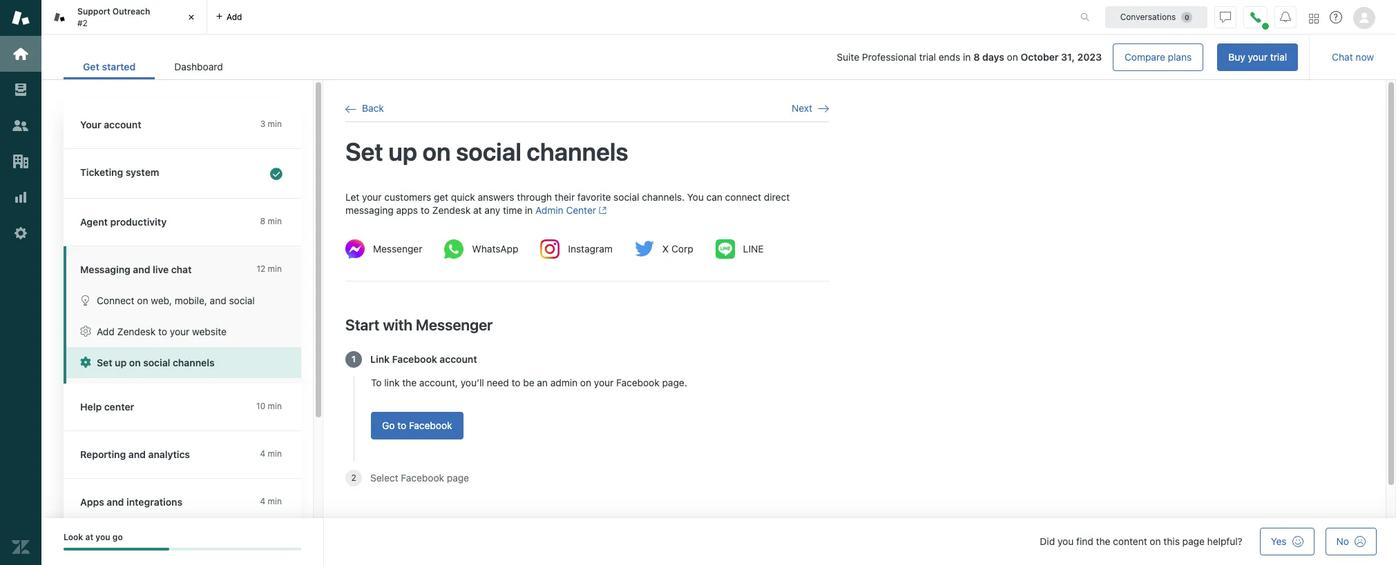Task type: describe. For each thing, give the bounding box(es) containing it.
messaging
[[345, 205, 394, 216]]

suite professional trial ends in 8 days on october 31, 2023
[[837, 51, 1102, 63]]

organizations image
[[12, 153, 30, 171]]

help center
[[80, 401, 134, 413]]

admin center link
[[535, 205, 607, 216]]

productivity
[[110, 216, 167, 228]]

close image
[[184, 10, 198, 24]]

in inside section
[[963, 51, 971, 63]]

start with messenger region
[[345, 190, 829, 530]]

back
[[362, 102, 384, 114]]

up inside set up on social channels button
[[115, 357, 127, 369]]

select facebook page
[[370, 472, 469, 484]]

8 inside section
[[974, 51, 980, 63]]

an
[[537, 377, 548, 389]]

compare
[[1125, 51, 1166, 63]]

let your customers get quick answers through their favorite social channels. you can connect direct messaging apps to zendesk at any time in
[[345, 191, 790, 216]]

min for messaging and live chat
[[268, 264, 282, 274]]

compare plans button
[[1113, 44, 1204, 71]]

apps
[[80, 497, 104, 509]]

4 min for integrations
[[260, 497, 282, 507]]

views image
[[12, 81, 30, 99]]

messaging and live chat
[[80, 264, 192, 276]]

x
[[663, 243, 669, 255]]

and for integrations
[[107, 497, 124, 509]]

x corp
[[663, 243, 693, 255]]

customers image
[[12, 117, 30, 135]]

on inside 'start with messenger' region
[[580, 377, 592, 389]]

admin
[[551, 377, 578, 389]]

back button
[[345, 102, 384, 115]]

through
[[517, 191, 552, 203]]

link facebook account
[[370, 354, 477, 365]]

get
[[434, 191, 449, 203]]

your inside button
[[1248, 51, 1268, 63]]

notifications image
[[1280, 11, 1291, 22]]

analytics
[[148, 449, 190, 461]]

get
[[83, 61, 99, 73]]

12 min
[[257, 264, 282, 274]]

your inside button
[[170, 326, 190, 338]]

facebook inside button
[[409, 420, 452, 432]]

connect on web, mobile, and social button
[[66, 285, 301, 316]]

corp
[[672, 243, 693, 255]]

4 for apps and integrations
[[260, 497, 265, 507]]

apps and integrations
[[80, 497, 182, 509]]

reporting image
[[12, 189, 30, 207]]

tabs tab list
[[41, 0, 1066, 35]]

2023
[[1078, 51, 1102, 63]]

set inside button
[[97, 357, 112, 369]]

live
[[153, 264, 169, 276]]

your
[[80, 119, 101, 131]]

helpful?
[[1208, 536, 1243, 548]]

look
[[64, 533, 83, 543]]

on left this
[[1150, 536, 1161, 548]]

with
[[383, 316, 413, 334]]

progress bar image
[[64, 549, 169, 552]]

days
[[983, 51, 1005, 63]]

account,
[[419, 377, 458, 389]]

10 min
[[256, 401, 282, 412]]

web,
[[151, 295, 172, 307]]

did you find the content on this page helpful?
[[1040, 536, 1243, 548]]

to inside go to facebook button
[[397, 420, 406, 432]]

trial for professional
[[919, 51, 936, 63]]

help
[[80, 401, 102, 413]]

set up on social channels inside button
[[97, 357, 215, 369]]

chat now
[[1332, 51, 1374, 63]]

social inside content-title 'region'
[[456, 137, 522, 167]]

buy your trial button
[[1218, 44, 1298, 71]]

your account
[[80, 119, 141, 131]]

main element
[[0, 0, 41, 566]]

no button
[[1326, 529, 1377, 556]]

connect
[[97, 295, 134, 307]]

reporting
[[80, 449, 126, 461]]

chat
[[1332, 51, 1353, 63]]

at inside 'let your customers get quick answers through their favorite social channels. you can connect direct messaging apps to zendesk at any time in'
[[473, 205, 482, 216]]

on inside 'region'
[[423, 137, 451, 167]]

and for live
[[133, 264, 150, 276]]

agent
[[80, 216, 108, 228]]

social right mobile,
[[229, 295, 255, 307]]

quick
[[451, 191, 475, 203]]

footer containing did you find the content on this page helpful?
[[41, 519, 1396, 566]]

look at you go
[[64, 533, 123, 543]]

can
[[707, 191, 723, 203]]

zendesk products image
[[1309, 13, 1319, 23]]

1 vertical spatial messenger
[[416, 316, 493, 334]]

go
[[113, 533, 123, 543]]

zendesk inside 'let your customers get quick answers through their favorite social channels. you can connect direct messaging apps to zendesk at any time in'
[[432, 205, 471, 216]]

dashboard tab
[[155, 54, 242, 79]]

now
[[1356, 51, 1374, 63]]

to
[[371, 377, 382, 389]]

their
[[555, 191, 575, 203]]

apps
[[396, 205, 418, 216]]

0 vertical spatial account
[[104, 119, 141, 131]]

add button
[[207, 0, 250, 34]]

account inside 'start with messenger' region
[[440, 354, 477, 365]]

conversations button
[[1106, 6, 1208, 28]]

your right admin
[[594, 377, 614, 389]]

plans
[[1168, 51, 1192, 63]]

website
[[192, 326, 227, 338]]

channels.
[[642, 191, 685, 203]]

ticketing system button
[[64, 149, 298, 198]]

chat now button
[[1321, 44, 1385, 71]]

tab containing support outreach
[[41, 0, 207, 35]]

october
[[1021, 51, 1059, 63]]

min for your account
[[268, 119, 282, 129]]

4 for reporting and analytics
[[260, 449, 265, 459]]

select
[[370, 472, 398, 484]]

1 vertical spatial page
[[1183, 536, 1205, 548]]

set up on social channels button
[[66, 348, 301, 379]]

3 min
[[260, 119, 282, 129]]

zendesk support image
[[12, 9, 30, 27]]

min for apps and integrations
[[268, 497, 282, 507]]

be
[[523, 377, 535, 389]]

add zendesk to your website
[[97, 326, 227, 338]]

ends
[[939, 51, 961, 63]]

4 min for analytics
[[260, 449, 282, 459]]

go to facebook
[[382, 420, 452, 432]]

up inside content-title 'region'
[[389, 137, 417, 167]]

chat
[[171, 264, 192, 276]]

start
[[345, 316, 380, 334]]

page.
[[662, 377, 687, 389]]



Task type: vqa. For each thing, say whether or not it's contained in the screenshot.
"social" inside the Let your customers get quick answers through their favorite social channels. You can connect direct messaging apps to Zendesk at any time in
yes



Task type: locate. For each thing, give the bounding box(es) containing it.
1 vertical spatial channels
[[173, 357, 215, 369]]

1 horizontal spatial channels
[[527, 137, 628, 167]]

in right 'ends'
[[963, 51, 971, 63]]

you
[[96, 533, 110, 543], [1058, 536, 1074, 548]]

go
[[382, 420, 395, 432]]

0 horizontal spatial trial
[[919, 51, 936, 63]]

0 vertical spatial page
[[447, 472, 469, 484]]

your right buy
[[1248, 51, 1268, 63]]

0 vertical spatial 4 min
[[260, 449, 282, 459]]

zendesk inside button
[[117, 326, 156, 338]]

social up answers
[[456, 137, 522, 167]]

facebook left 'page.'
[[616, 377, 660, 389]]

progress-bar progress bar
[[64, 549, 301, 552]]

0 vertical spatial channels
[[527, 137, 628, 167]]

zendesk
[[432, 205, 471, 216], [117, 326, 156, 338]]

footer
[[41, 519, 1396, 566]]

messenger
[[373, 243, 422, 255], [416, 316, 493, 334]]

0 horizontal spatial you
[[96, 533, 110, 543]]

channels inside content-title 'region'
[[527, 137, 628, 167]]

customers
[[384, 191, 431, 203]]

1 vertical spatial set
[[97, 357, 112, 369]]

get started image
[[12, 45, 30, 63]]

0 vertical spatial 4
[[260, 449, 265, 459]]

up up customers
[[389, 137, 417, 167]]

ticketing system
[[80, 167, 159, 178]]

at left any
[[473, 205, 482, 216]]

3
[[260, 119, 265, 129]]

set up on social channels inside content-title 'region'
[[345, 137, 628, 167]]

tab list containing get started
[[64, 54, 242, 79]]

get started
[[83, 61, 136, 73]]

page right this
[[1183, 536, 1205, 548]]

0 vertical spatial up
[[389, 137, 417, 167]]

12
[[257, 264, 265, 274]]

0 horizontal spatial the
[[402, 377, 417, 389]]

start with messenger
[[345, 316, 493, 334]]

page inside 'start with messenger' region
[[447, 472, 469, 484]]

account
[[104, 119, 141, 131], [440, 354, 477, 365]]

go to facebook button
[[371, 412, 463, 440]]

yes button
[[1260, 529, 1315, 556]]

did
[[1040, 536, 1055, 548]]

to inside 'let your customers get quick answers through their favorite social channels. you can connect direct messaging apps to zendesk at any time in'
[[421, 205, 430, 216]]

on up get
[[423, 137, 451, 167]]

0 horizontal spatial zendesk
[[117, 326, 156, 338]]

instagram image
[[541, 240, 560, 259]]

your
[[1248, 51, 1268, 63], [362, 191, 382, 203], [170, 326, 190, 338], [594, 377, 614, 389]]

add
[[97, 326, 115, 338]]

zendesk down get
[[432, 205, 471, 216]]

channels inside button
[[173, 357, 215, 369]]

instagram
[[568, 243, 613, 255]]

1 horizontal spatial trial
[[1271, 51, 1287, 63]]

tab
[[41, 0, 207, 35]]

1 vertical spatial at
[[85, 533, 93, 543]]

the
[[402, 377, 417, 389], [1096, 536, 1111, 548]]

trial for your
[[1271, 51, 1287, 63]]

0 horizontal spatial at
[[85, 533, 93, 543]]

link
[[370, 354, 390, 365]]

and inside heading
[[133, 264, 150, 276]]

and
[[133, 264, 150, 276], [210, 295, 226, 307], [128, 449, 146, 461], [107, 497, 124, 509]]

center
[[566, 205, 596, 216]]

your inside 'let your customers get quick answers through their favorite social channels. you can connect direct messaging apps to zendesk at any time in'
[[362, 191, 382, 203]]

whatsapp
[[472, 243, 519, 255]]

you right did
[[1058, 536, 1074, 548]]

to
[[421, 205, 430, 216], [158, 326, 167, 338], [512, 377, 521, 389], [397, 420, 406, 432]]

and left analytics
[[128, 449, 146, 461]]

1
[[352, 354, 356, 365]]

1 horizontal spatial 8
[[974, 51, 980, 63]]

social inside 'let your customers get quick answers through their favorite social channels. you can connect direct messaging apps to zendesk at any time in'
[[614, 191, 639, 203]]

2 4 min from the top
[[260, 497, 282, 507]]

the right link
[[402, 377, 417, 389]]

messenger down apps
[[373, 243, 422, 255]]

mobile,
[[175, 295, 207, 307]]

to left be
[[512, 377, 521, 389]]

next
[[792, 102, 813, 114]]

4
[[260, 449, 265, 459], [260, 497, 265, 507]]

#2
[[77, 18, 88, 28]]

0 horizontal spatial set up on social channels
[[97, 357, 215, 369]]

get help image
[[1330, 11, 1343, 23]]

social right the favorite
[[614, 191, 639, 203]]

add zendesk to your website button
[[66, 316, 301, 348]]

page down go to facebook button
[[447, 472, 469, 484]]

channels up their
[[527, 137, 628, 167]]

at
[[473, 205, 482, 216], [85, 533, 93, 543]]

2 trial from the left
[[1271, 51, 1287, 63]]

page
[[447, 472, 469, 484], [1183, 536, 1205, 548]]

1 horizontal spatial at
[[473, 205, 482, 216]]

1 vertical spatial 4 min
[[260, 497, 282, 507]]

1 horizontal spatial you
[[1058, 536, 1074, 548]]

4 min from the top
[[268, 401, 282, 412]]

facebook up link
[[392, 354, 437, 365]]

1 vertical spatial account
[[440, 354, 477, 365]]

zendesk right add
[[117, 326, 156, 338]]

suite
[[837, 51, 860, 63]]

messaging
[[80, 264, 130, 276]]

1 vertical spatial up
[[115, 357, 127, 369]]

section
[[253, 44, 1298, 71]]

at right look
[[85, 533, 93, 543]]

4 min
[[260, 449, 282, 459], [260, 497, 282, 507]]

the inside 'start with messenger' region
[[402, 377, 417, 389]]

on right the days
[[1007, 51, 1018, 63]]

center
[[104, 401, 134, 413]]

0 vertical spatial the
[[402, 377, 417, 389]]

any
[[485, 205, 500, 216]]

favorite
[[578, 191, 611, 203]]

and right mobile,
[[210, 295, 226, 307]]

messaging and live chat heading
[[64, 247, 301, 285]]

account up you'll
[[440, 354, 477, 365]]

1 trial from the left
[[919, 51, 936, 63]]

account right your
[[104, 119, 141, 131]]

need
[[487, 377, 509, 389]]

min inside messaging and live chat heading
[[268, 264, 282, 274]]

admin image
[[12, 225, 30, 243]]

0 horizontal spatial account
[[104, 119, 141, 131]]

set up on social channels up answers
[[345, 137, 628, 167]]

integrations
[[126, 497, 182, 509]]

1 vertical spatial 4
[[260, 497, 265, 507]]

8 min
[[260, 216, 282, 227]]

min for reporting and analytics
[[268, 449, 282, 459]]

zendesk image
[[12, 539, 30, 557]]

1 min from the top
[[268, 119, 282, 129]]

social
[[456, 137, 522, 167], [614, 191, 639, 203], [229, 295, 255, 307], [143, 357, 170, 369]]

min for agent productivity
[[268, 216, 282, 227]]

8 left the days
[[974, 51, 980, 63]]

facebook right the select
[[401, 472, 444, 484]]

trial down notifications 'icon' at the right of the page
[[1271, 51, 1287, 63]]

0 vertical spatial set up on social channels
[[345, 137, 628, 167]]

1 vertical spatial zendesk
[[117, 326, 156, 338]]

1 4 from the top
[[260, 449, 265, 459]]

0 vertical spatial messenger
[[373, 243, 422, 255]]

facebook right go
[[409, 420, 452, 432]]

0 horizontal spatial set
[[97, 357, 112, 369]]

social down add zendesk to your website
[[143, 357, 170, 369]]

to right apps
[[421, 205, 430, 216]]

you
[[687, 191, 704, 203]]

you left the go
[[96, 533, 110, 543]]

you'll
[[461, 377, 484, 389]]

1 horizontal spatial set
[[345, 137, 383, 167]]

(opens in a new tab) image
[[596, 207, 607, 215]]

ticketing
[[80, 167, 123, 178]]

0 horizontal spatial 8
[[260, 216, 265, 227]]

facebook
[[392, 354, 437, 365], [616, 377, 660, 389], [409, 420, 452, 432], [401, 472, 444, 484]]

to inside the add zendesk to your website button
[[158, 326, 167, 338]]

buy
[[1229, 51, 1246, 63]]

8 up 12
[[260, 216, 265, 227]]

1 horizontal spatial the
[[1096, 536, 1111, 548]]

0 horizontal spatial in
[[525, 205, 533, 216]]

connect
[[725, 191, 762, 203]]

0 horizontal spatial channels
[[173, 357, 215, 369]]

set up on social channels down add zendesk to your website
[[97, 357, 215, 369]]

reporting and analytics
[[80, 449, 190, 461]]

tab list
[[64, 54, 242, 79]]

0 vertical spatial zendesk
[[432, 205, 471, 216]]

system
[[126, 167, 159, 178]]

to down "web," at the left bottom of page
[[158, 326, 167, 338]]

this
[[1164, 536, 1180, 548]]

and for analytics
[[128, 449, 146, 461]]

buy your trial
[[1229, 51, 1287, 63]]

1 4 min from the top
[[260, 449, 282, 459]]

content-title region
[[345, 136, 829, 168]]

on left "web," at the left bottom of page
[[137, 295, 148, 307]]

started
[[102, 61, 136, 73]]

3 min from the top
[[268, 264, 282, 274]]

set down the back button
[[345, 137, 383, 167]]

trial
[[919, 51, 936, 63], [1271, 51, 1287, 63]]

your left website at bottom
[[170, 326, 190, 338]]

October 31, 2023 text field
[[1021, 51, 1102, 63]]

2
[[351, 473, 356, 483]]

1 vertical spatial in
[[525, 205, 533, 216]]

0 horizontal spatial up
[[115, 357, 127, 369]]

compare plans
[[1125, 51, 1192, 63]]

set down add
[[97, 357, 112, 369]]

1 vertical spatial set up on social channels
[[97, 357, 215, 369]]

1 horizontal spatial up
[[389, 137, 417, 167]]

in
[[963, 51, 971, 63], [525, 205, 533, 216]]

answers
[[478, 191, 514, 203]]

up up 'center' at the left bottom of the page
[[115, 357, 127, 369]]

section containing suite professional trial ends in
[[253, 44, 1298, 71]]

2 min from the top
[[268, 216, 282, 227]]

1 horizontal spatial zendesk
[[432, 205, 471, 216]]

set
[[345, 137, 383, 167], [97, 357, 112, 369]]

1 horizontal spatial in
[[963, 51, 971, 63]]

6 min from the top
[[268, 497, 282, 507]]

link
[[384, 377, 400, 389]]

and inside button
[[210, 295, 226, 307]]

trial inside button
[[1271, 51, 1287, 63]]

1 vertical spatial the
[[1096, 536, 1111, 548]]

your up messaging
[[362, 191, 382, 203]]

button displays agent's chat status as invisible. image
[[1220, 11, 1231, 22]]

1 vertical spatial 8
[[260, 216, 265, 227]]

direct
[[764, 191, 790, 203]]

and left live
[[133, 264, 150, 276]]

conversations
[[1121, 11, 1176, 22]]

and right "apps"
[[107, 497, 124, 509]]

the right find
[[1096, 536, 1111, 548]]

trial left 'ends'
[[919, 51, 936, 63]]

min for help center
[[268, 401, 282, 412]]

5 min from the top
[[268, 449, 282, 459]]

in down through
[[525, 205, 533, 216]]

to right go
[[397, 420, 406, 432]]

2 4 from the top
[[260, 497, 265, 507]]

channels down the add zendesk to your website button
[[173, 357, 215, 369]]

0 vertical spatial in
[[963, 51, 971, 63]]

yes
[[1271, 536, 1287, 548]]

0 vertical spatial 8
[[974, 51, 980, 63]]

admin
[[535, 205, 564, 216]]

support
[[77, 6, 110, 17]]

1 horizontal spatial account
[[440, 354, 477, 365]]

0 vertical spatial set
[[345, 137, 383, 167]]

connect on web, mobile, and social
[[97, 295, 255, 307]]

0 horizontal spatial page
[[447, 472, 469, 484]]

outreach
[[112, 6, 150, 17]]

find
[[1077, 536, 1094, 548]]

1 horizontal spatial set up on social channels
[[345, 137, 628, 167]]

on right admin
[[580, 377, 592, 389]]

messenger up link facebook account on the left bottom
[[416, 316, 493, 334]]

set inside content-title 'region'
[[345, 137, 383, 167]]

in inside 'let your customers get quick answers through their favorite social channels. you can connect direct messaging apps to zendesk at any time in'
[[525, 205, 533, 216]]

on down add zendesk to your website
[[129, 357, 141, 369]]

0 vertical spatial at
[[473, 205, 482, 216]]

1 horizontal spatial page
[[1183, 536, 1205, 548]]



